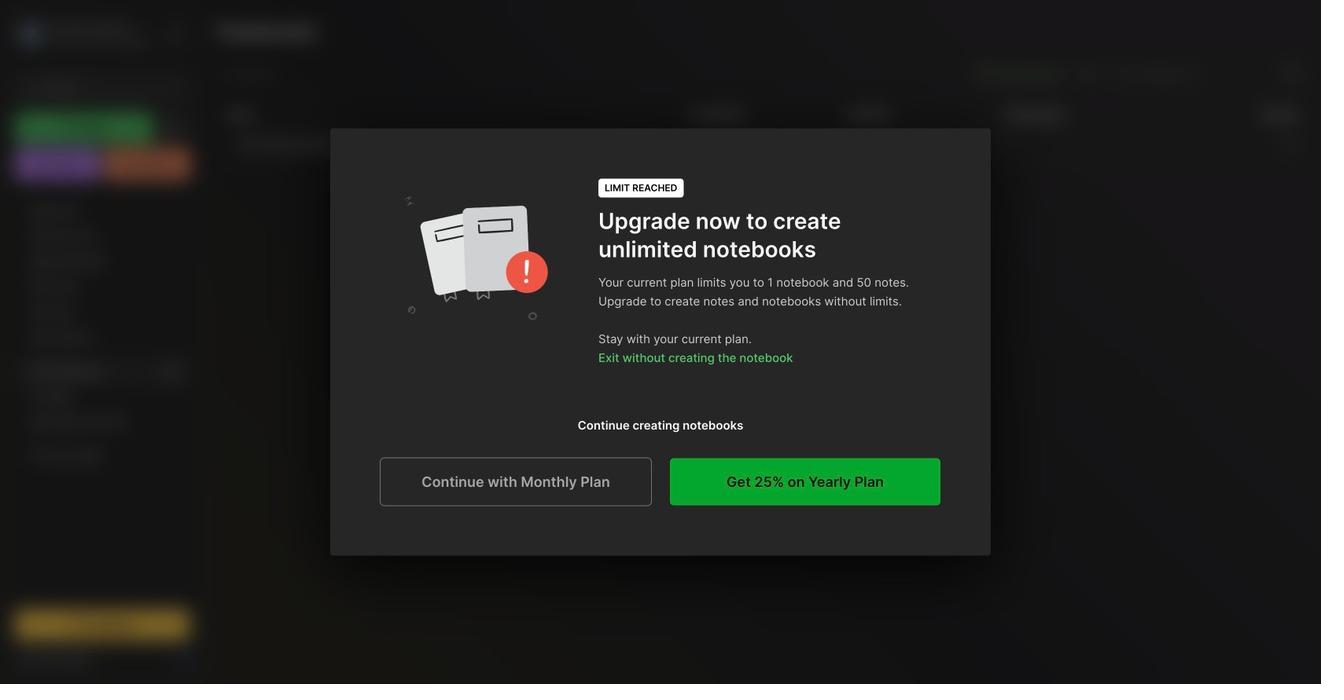 Task type: vqa. For each thing, say whether or not it's contained in the screenshot.
Add Tag image
no



Task type: describe. For each thing, give the bounding box(es) containing it.
none search field inside main element
[[43, 78, 169, 97]]

expand tags image
[[20, 392, 30, 402]]

main element
[[0, 0, 204, 685]]

expand notebooks image
[[20, 367, 30, 377]]

Search text field
[[43, 80, 169, 95]]



Task type: locate. For each thing, give the bounding box(es) containing it.
2 cell from the left
[[839, 130, 995, 160]]

row
[[217, 130, 1309, 161]]

1 cell from the left
[[682, 130, 839, 160]]

tree
[[6, 190, 199, 596]]

None search field
[[43, 78, 169, 97]]

cell
[[682, 130, 839, 160], [839, 130, 995, 160]]

tree inside main element
[[6, 190, 199, 596]]

Find Notebooks… text field
[[1105, 61, 1276, 87]]



